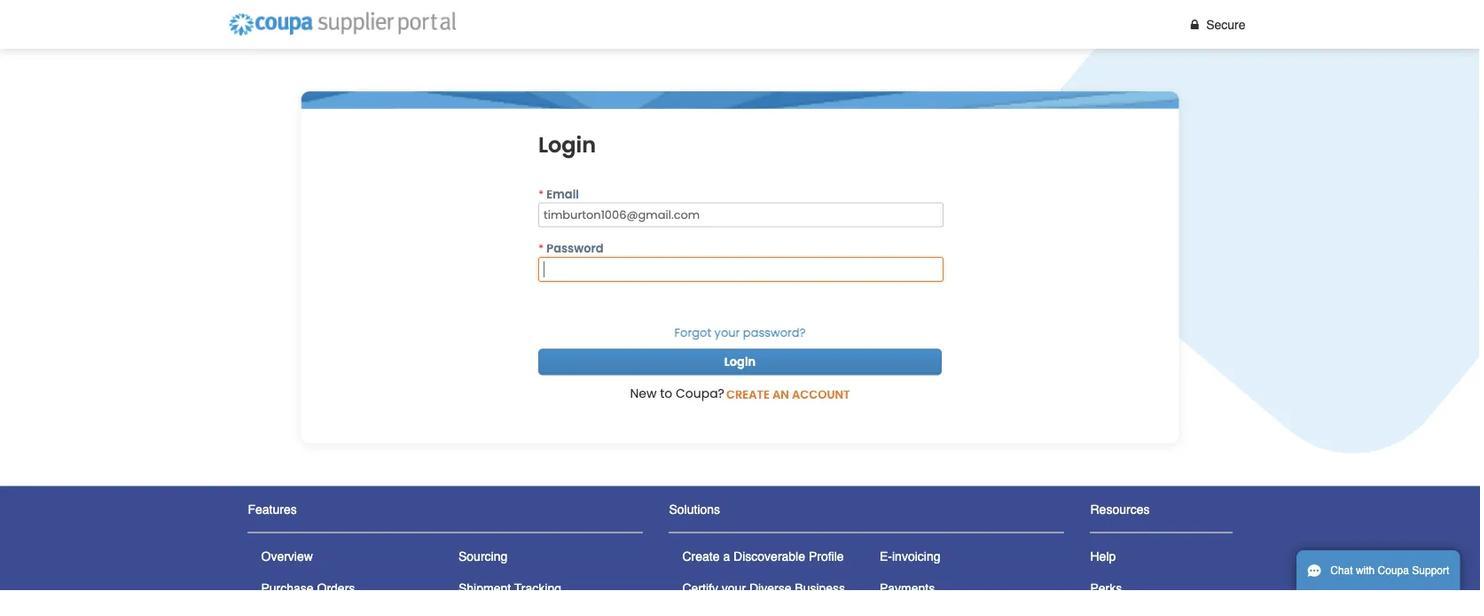 Task type: vqa. For each thing, say whether or not it's contained in the screenshot.
giulia masi Image
no



Task type: describe. For each thing, give the bounding box(es) containing it.
resources
[[1091, 503, 1150, 517]]

invoicing
[[893, 550, 941, 564]]

with
[[1356, 565, 1375, 578]]

* for * password
[[539, 241, 544, 257]]

* password
[[539, 241, 604, 257]]

password
[[547, 241, 604, 257]]

* email
[[539, 186, 579, 202]]

0 horizontal spatial login
[[539, 130, 596, 160]]

login button
[[539, 349, 942, 376]]

forgot
[[675, 325, 712, 341]]

help link
[[1091, 550, 1116, 564]]

support
[[1413, 565, 1450, 578]]

solutions
[[669, 503, 720, 517]]

chat with coupa support button
[[1297, 551, 1461, 592]]

chat with coupa support
[[1331, 565, 1450, 578]]

create a discoverable profile link
[[683, 550, 844, 564]]

a
[[723, 550, 730, 564]]

secure
[[1207, 17, 1246, 32]]

account
[[792, 387, 850, 403]]

an
[[773, 387, 790, 403]]

coupa
[[1378, 565, 1410, 578]]

features
[[248, 503, 297, 517]]

chat
[[1331, 565, 1354, 578]]

e-invoicing
[[880, 550, 941, 564]]

e-invoicing link
[[880, 550, 941, 564]]

profile
[[809, 550, 844, 564]]

to
[[660, 385, 673, 403]]

new to coupa? create an account
[[630, 385, 850, 403]]



Task type: locate. For each thing, give the bounding box(es) containing it.
create an account button
[[727, 385, 850, 404]]

login down forgot your password? 'link'
[[725, 355, 756, 371]]

0 vertical spatial login
[[539, 130, 596, 160]]

*
[[539, 186, 544, 202], [539, 241, 544, 257]]

e-
[[880, 550, 893, 564]]

login
[[539, 130, 596, 160], [725, 355, 756, 371]]

* left password
[[539, 241, 544, 257]]

overview
[[261, 550, 313, 564]]

sourcing
[[459, 550, 508, 564]]

2 * from the top
[[539, 241, 544, 257]]

resources link
[[1091, 503, 1150, 517]]

help
[[1091, 550, 1116, 564]]

login inside button
[[725, 355, 756, 371]]

create
[[727, 387, 770, 403]]

create
[[683, 550, 720, 564]]

create an account link
[[725, 385, 850, 408]]

password?
[[743, 325, 806, 341]]

1 vertical spatial login
[[725, 355, 756, 371]]

email
[[547, 186, 579, 202]]

fw image
[[1187, 18, 1203, 31]]

your
[[715, 325, 740, 341]]

* for * email
[[539, 186, 544, 202]]

create a discoverable profile
[[683, 550, 844, 564]]

None password field
[[539, 257, 944, 282]]

None text field
[[539, 203, 944, 228]]

forgot your password?
[[675, 325, 806, 341]]

discoverable
[[734, 550, 806, 564]]

coupa?
[[676, 385, 725, 403]]

1 vertical spatial *
[[539, 241, 544, 257]]

0 vertical spatial *
[[539, 186, 544, 202]]

coupa supplier portal image
[[220, 5, 464, 44]]

1 * from the top
[[539, 186, 544, 202]]

* left email
[[539, 186, 544, 202]]

new
[[630, 385, 657, 403]]

forgot your password? link
[[675, 325, 806, 341]]

overview link
[[261, 550, 313, 564]]

login up email
[[539, 130, 596, 160]]

sourcing link
[[459, 550, 508, 564]]

1 horizontal spatial login
[[725, 355, 756, 371]]



